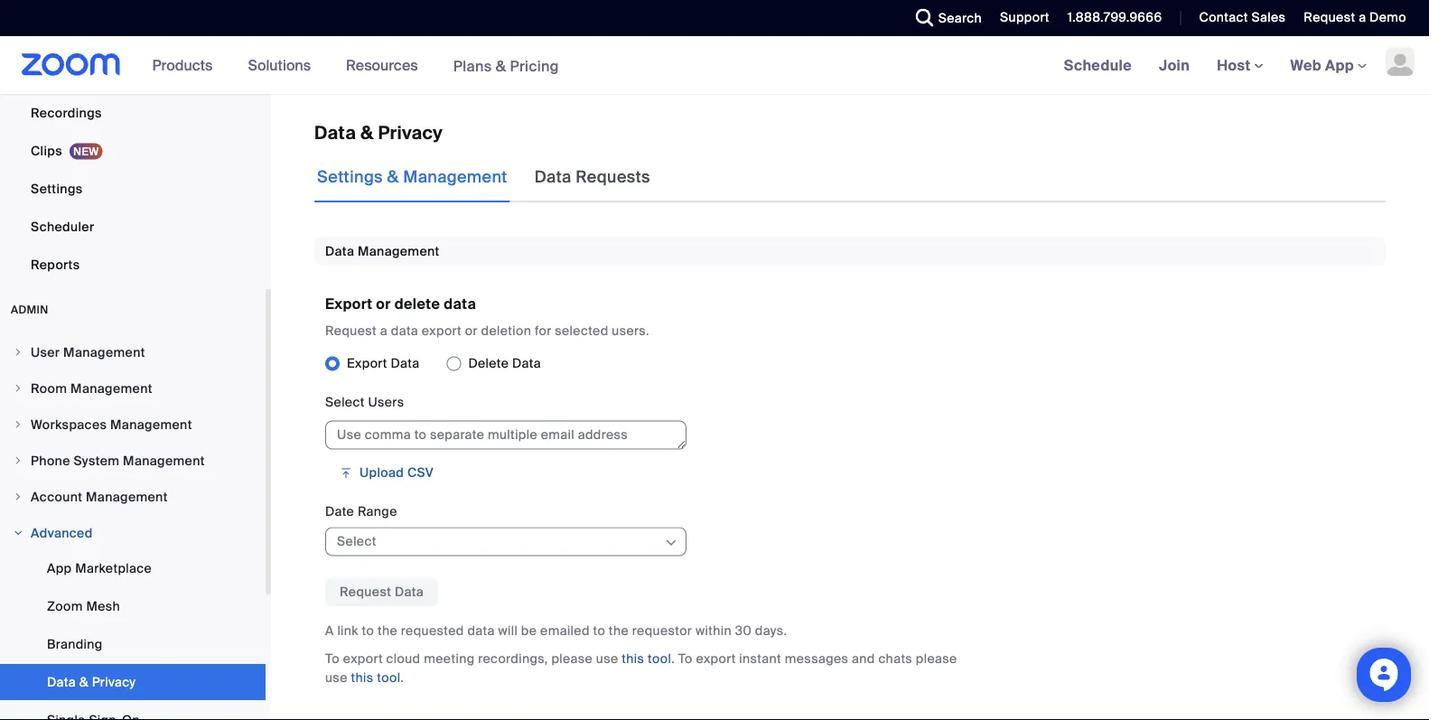 Task type: describe. For each thing, give the bounding box(es) containing it.
phone
[[31, 452, 70, 469]]

mesh
[[86, 598, 120, 614]]

1 to from the left
[[325, 650, 340, 667]]

products
[[152, 56, 213, 75]]

select for select users
[[325, 394, 365, 410]]

zoom mesh link
[[0, 588, 266, 624]]

admin menu menu
[[0, 335, 266, 720]]

2 the from the left
[[609, 622, 629, 639]]

web app
[[1291, 56, 1354, 75]]

app inside meetings navigation
[[1326, 56, 1354, 75]]

link
[[337, 622, 359, 639]]

export data
[[347, 355, 420, 372]]

right image for room
[[13, 383, 23, 394]]

export for export data
[[347, 355, 387, 372]]

requestor
[[632, 622, 692, 639]]

emailed
[[540, 622, 590, 639]]

phone system management
[[31, 452, 205, 469]]

schedule link
[[1051, 36, 1146, 94]]

resources
[[346, 56, 418, 75]]

Select Users text field
[[325, 421, 687, 450]]

app marketplace link
[[0, 550, 266, 586]]

show options image
[[664, 535, 679, 550]]

reports link
[[0, 247, 266, 283]]

web app button
[[1291, 56, 1367, 75]]

a link to the requested data will be emailed to the requestor within 30 days.
[[325, 622, 787, 639]]

upload
[[360, 465, 404, 481]]

export or delete data
[[325, 295, 476, 314]]

30
[[735, 622, 752, 639]]

management for data management
[[358, 243, 440, 259]]

recordings,
[[478, 650, 548, 667]]

request data
[[340, 584, 424, 600]]

upload csv button
[[325, 459, 448, 488]]

management inside settings & management tab
[[403, 167, 508, 187]]

1 vertical spatial this tool link
[[351, 669, 401, 686]]

room management menu item
[[0, 371, 266, 406]]

data inside the data & privacy link
[[47, 674, 76, 690]]

data inside data requests tab
[[535, 167, 572, 187]]

advanced menu
[[0, 550, 266, 720]]

data inside request data button
[[395, 584, 424, 600]]

join
[[1159, 56, 1190, 75]]

1 vertical spatial or
[[465, 322, 478, 339]]

marketplace
[[75, 560, 152, 576]]

csv
[[407, 465, 434, 481]]

request for request data
[[340, 584, 391, 600]]

admin
[[11, 303, 49, 317]]

settings for settings & management
[[317, 167, 383, 187]]

zoom
[[47, 598, 83, 614]]

plans & pricing
[[453, 56, 559, 75]]

join link
[[1146, 36, 1204, 94]]

and
[[852, 650, 875, 667]]

data requests tab
[[532, 152, 653, 202]]

a for data
[[380, 322, 388, 339]]

app inside 'link'
[[47, 560, 72, 576]]

management inside phone system management menu item
[[123, 452, 205, 469]]

& inside product information navigation
[[496, 56, 506, 75]]

personal menu menu
[[0, 0, 266, 285]]

banner containing products
[[0, 36, 1429, 95]]

0 vertical spatial privacy
[[378, 121, 443, 144]]

upload alt thin image
[[340, 464, 352, 482]]

deletion
[[481, 322, 531, 339]]

scheduler
[[31, 218, 94, 235]]

& inside tab
[[387, 167, 399, 187]]

1 horizontal spatial this tool link
[[622, 650, 671, 667]]

pricing
[[510, 56, 559, 75]]

date range
[[325, 503, 397, 520]]

data & privacy inside advanced menu
[[47, 674, 136, 690]]

range
[[358, 503, 397, 520]]

product information navigation
[[139, 36, 573, 95]]

will
[[498, 622, 518, 639]]

0 vertical spatial or
[[376, 295, 391, 314]]

host button
[[1217, 56, 1264, 75]]

scheduler link
[[0, 209, 266, 245]]

settings & management tab
[[314, 152, 510, 202]]

requests
[[576, 167, 651, 187]]

advanced
[[31, 525, 93, 541]]

sales
[[1252, 9, 1286, 26]]

support
[[1000, 9, 1050, 26]]

solutions button
[[248, 36, 319, 94]]

right image for workspaces management
[[13, 419, 23, 430]]

settings for settings
[[31, 180, 83, 197]]

reports
[[31, 256, 80, 273]]

branding link
[[0, 626, 266, 662]]

0 vertical spatial data & privacy
[[314, 121, 443, 144]]

workspaces
[[31, 416, 107, 433]]

data requests
[[535, 167, 651, 187]]

account
[[31, 488, 82, 505]]

cloud
[[386, 650, 421, 667]]

schedule
[[1064, 56, 1132, 75]]

request a demo
[[1304, 9, 1407, 26]]

0 vertical spatial data
[[444, 295, 476, 314]]

tabs of privacy page tab list
[[314, 152, 653, 202]]

meeting
[[424, 650, 475, 667]]

0 horizontal spatial export
[[343, 650, 383, 667]]

users.
[[612, 322, 649, 339]]

1.888.799.9666
[[1068, 9, 1162, 26]]

right image inside advanced menu item
[[13, 528, 23, 539]]

data up export or delete data
[[325, 243, 354, 259]]

requested
[[401, 622, 464, 639]]

data management
[[325, 243, 440, 259]]

management for room management
[[71, 380, 153, 397]]

be
[[521, 622, 537, 639]]

0 horizontal spatial this
[[351, 669, 374, 686]]

request a data export or deletion for selected users. option group
[[325, 349, 1386, 378]]



Task type: vqa. For each thing, say whether or not it's contained in the screenshot.
3rd (TERMS from right
no



Task type: locate. For each thing, give the bounding box(es) containing it.
account management
[[31, 488, 168, 505]]

export down delete
[[422, 322, 462, 339]]

settings up data management
[[317, 167, 383, 187]]

tool down cloud
[[377, 669, 401, 686]]

1 vertical spatial this
[[351, 669, 374, 686]]

settings up scheduler
[[31, 180, 83, 197]]

right image left the account
[[13, 492, 23, 502]]

0 vertical spatial .
[[671, 650, 675, 667]]

recordings link
[[0, 95, 266, 131]]

zoom logo image
[[22, 53, 121, 76]]

. to export instant messages and chats please use
[[325, 650, 957, 686]]

1 vertical spatial export
[[347, 355, 387, 372]]

1 horizontal spatial use
[[596, 650, 618, 667]]

2 vertical spatial right image
[[13, 492, 23, 502]]

2 vertical spatial right image
[[13, 528, 23, 539]]

a
[[1359, 9, 1367, 26], [380, 322, 388, 339]]

user management
[[31, 344, 145, 361]]

please
[[552, 650, 593, 667], [916, 650, 957, 667]]

phone system management menu item
[[0, 444, 266, 478]]

right image inside "room management" menu item
[[13, 383, 23, 394]]

data & privacy link
[[0, 664, 266, 700]]

0 horizontal spatial to
[[362, 622, 374, 639]]

privacy inside advanced menu
[[92, 674, 136, 690]]

right image inside workspaces management menu item
[[13, 419, 23, 430]]

the up cloud
[[378, 622, 398, 639]]

to down requestor
[[678, 650, 693, 667]]

select for select
[[337, 533, 376, 550]]

export down within
[[696, 650, 736, 667]]

1 please from the left
[[552, 650, 593, 667]]

this tool .
[[351, 669, 404, 686]]

right image inside user management menu item
[[13, 347, 23, 358]]

meetings navigation
[[1051, 36, 1429, 95]]

1 horizontal spatial a
[[1359, 9, 1367, 26]]

export up select users
[[347, 355, 387, 372]]

0 vertical spatial a
[[1359, 9, 1367, 26]]

1.888.799.9666 button up schedule
[[1054, 0, 1167, 36]]

select down date range on the bottom of the page
[[337, 533, 376, 550]]

& inside advanced menu
[[79, 674, 88, 690]]

export up this tool . on the bottom
[[343, 650, 383, 667]]

to right link
[[362, 622, 374, 639]]

room management
[[31, 380, 153, 397]]

please inside the . to export instant messages and chats please use
[[916, 650, 957, 667]]

solutions
[[248, 56, 311, 75]]

0 horizontal spatial privacy
[[92, 674, 136, 690]]

selected
[[555, 322, 609, 339]]

right image
[[13, 347, 23, 358], [13, 419, 23, 430], [13, 492, 23, 502]]

0 horizontal spatial use
[[325, 669, 348, 686]]

0 vertical spatial export
[[325, 295, 373, 314]]

0 vertical spatial use
[[596, 650, 618, 667]]

plans
[[453, 56, 492, 75]]

0 horizontal spatial app
[[47, 560, 72, 576]]

right image for account management
[[13, 492, 23, 502]]

days.
[[755, 622, 787, 639]]

management inside workspaces management menu item
[[110, 416, 192, 433]]

1 vertical spatial data
[[391, 322, 418, 339]]

data down "branding"
[[47, 674, 76, 690]]

use inside the . to export instant messages and chats please use
[[325, 669, 348, 686]]

side navigation navigation
[[0, 0, 271, 720]]

data left 'requests'
[[535, 167, 572, 187]]

request a demo link
[[1291, 0, 1429, 36], [1304, 9, 1407, 26]]

export
[[325, 295, 373, 314], [347, 355, 387, 372]]

profile picture image
[[1386, 47, 1415, 76]]

0 vertical spatial this tool link
[[622, 650, 671, 667]]

this tool link down cloud
[[351, 669, 401, 686]]

user management menu item
[[0, 335, 266, 370]]

recordings
[[31, 104, 102, 121]]

2 to from the left
[[678, 650, 693, 667]]

1 horizontal spatial to
[[678, 650, 693, 667]]

data & privacy
[[314, 121, 443, 144], [47, 674, 136, 690]]

for
[[535, 322, 552, 339]]

export down data management
[[325, 295, 373, 314]]

workspaces management
[[31, 416, 192, 433]]

a left demo
[[1359, 9, 1367, 26]]

. down cloud
[[401, 669, 404, 686]]

data & privacy down "branding"
[[47, 674, 136, 690]]

2 vertical spatial data
[[467, 622, 495, 639]]

system
[[74, 452, 120, 469]]

date
[[325, 503, 354, 520]]

chats
[[879, 650, 913, 667]]

search
[[939, 9, 982, 26]]

2 vertical spatial request
[[340, 584, 391, 600]]

account management menu item
[[0, 480, 266, 514]]

1 vertical spatial a
[[380, 322, 388, 339]]

2 right image from the top
[[13, 455, 23, 466]]

web
[[1291, 56, 1322, 75]]

settings link
[[0, 171, 266, 207]]

zoom mesh
[[47, 598, 120, 614]]

1 vertical spatial right image
[[13, 419, 23, 430]]

1 horizontal spatial settings
[[317, 167, 383, 187]]

1 vertical spatial tool
[[377, 669, 401, 686]]

right image inside phone system management menu item
[[13, 455, 23, 466]]

or left deletion
[[465, 322, 478, 339]]

2 right image from the top
[[13, 419, 23, 430]]

right image
[[13, 383, 23, 394], [13, 455, 23, 466], [13, 528, 23, 539]]

0 vertical spatial this
[[622, 650, 645, 667]]

request for request a data export or deletion for selected users.
[[325, 322, 377, 339]]

data down for
[[512, 355, 541, 372]]

select button
[[337, 528, 663, 555]]

& down "branding"
[[79, 674, 88, 690]]

app down advanced
[[47, 560, 72, 576]]

0 horizontal spatial data & privacy
[[47, 674, 136, 690]]

please down emailed on the left of the page
[[552, 650, 593, 667]]

1 vertical spatial privacy
[[92, 674, 136, 690]]

the
[[378, 622, 398, 639], [609, 622, 629, 639]]

management for workspaces management
[[110, 416, 192, 433]]

1 horizontal spatial the
[[609, 622, 629, 639]]

this down link
[[351, 669, 374, 686]]

0 horizontal spatial tool
[[377, 669, 401, 686]]

use
[[596, 650, 618, 667], [325, 669, 348, 686]]

contact sales link
[[1186, 0, 1291, 36], [1199, 9, 1286, 26]]

export for export or delete data
[[325, 295, 373, 314]]

&
[[496, 56, 506, 75], [361, 121, 374, 144], [387, 167, 399, 187], [79, 674, 88, 690]]

privacy down branding link on the left of the page
[[92, 674, 136, 690]]

.
[[671, 650, 675, 667], [401, 669, 404, 686]]

0 horizontal spatial or
[[376, 295, 391, 314]]

room
[[31, 380, 67, 397]]

settings & management
[[317, 167, 508, 187]]

use down a link to the requested data will be emailed to the requestor within 30 days.
[[596, 650, 618, 667]]

1 the from the left
[[378, 622, 398, 639]]

1 horizontal spatial privacy
[[378, 121, 443, 144]]

management inside account management menu item
[[86, 488, 168, 505]]

request a data export or deletion for selected users.
[[325, 322, 649, 339]]

1 horizontal spatial tool
[[648, 650, 671, 667]]

data
[[314, 121, 356, 144], [535, 167, 572, 187], [325, 243, 354, 259], [391, 355, 420, 372], [512, 355, 541, 372], [395, 584, 424, 600], [47, 674, 76, 690]]

request data button
[[325, 578, 438, 607]]

resources button
[[346, 36, 426, 94]]

users
[[368, 394, 404, 410]]

1 to from the left
[[362, 622, 374, 639]]

or left delete
[[376, 295, 391, 314]]

2 horizontal spatial export
[[696, 650, 736, 667]]

1 horizontal spatial .
[[671, 650, 675, 667]]

1 horizontal spatial data & privacy
[[314, 121, 443, 144]]

request up web app dropdown button
[[1304, 9, 1356, 26]]

1 horizontal spatial export
[[422, 322, 462, 339]]

3 right image from the top
[[13, 528, 23, 539]]

right image left user
[[13, 347, 23, 358]]

0 horizontal spatial to
[[325, 650, 340, 667]]

right image left "workspaces"
[[13, 419, 23, 430]]

advanced menu item
[[0, 516, 266, 550]]

data down product information navigation
[[314, 121, 356, 144]]

this down requestor
[[622, 650, 645, 667]]

data up 'request a data export or deletion for selected users.'
[[444, 295, 476, 314]]

this tool link
[[622, 650, 671, 667], [351, 669, 401, 686]]

upload csv
[[360, 465, 434, 481]]

plans & pricing link
[[453, 56, 559, 75], [453, 56, 559, 75]]

& up data management
[[387, 167, 399, 187]]

app marketplace
[[47, 560, 152, 576]]

0 vertical spatial right image
[[13, 383, 23, 394]]

this
[[622, 650, 645, 667], [351, 669, 374, 686]]

data & privacy up settings & management tab
[[314, 121, 443, 144]]

tool
[[648, 650, 671, 667], [377, 669, 401, 686]]

1 horizontal spatial to
[[593, 622, 605, 639]]

delete
[[395, 295, 440, 314]]

1 horizontal spatial app
[[1326, 56, 1354, 75]]

data down export or delete data
[[391, 322, 418, 339]]

please right chats
[[916, 650, 957, 667]]

management for account management
[[86, 488, 168, 505]]

to inside the . to export instant messages and chats please use
[[678, 650, 693, 667]]

right image left advanced
[[13, 528, 23, 539]]

privacy up settings & management
[[378, 121, 443, 144]]

management inside "room management" menu item
[[71, 380, 153, 397]]

to right emailed on the left of the page
[[593, 622, 605, 639]]

instant
[[739, 650, 782, 667]]

or
[[376, 295, 391, 314], [465, 322, 478, 339]]

banner
[[0, 36, 1429, 95]]

select inside popup button
[[337, 533, 376, 550]]

a
[[325, 622, 334, 639]]

contact sales
[[1199, 9, 1286, 26]]

request
[[1304, 9, 1356, 26], [325, 322, 377, 339], [340, 584, 391, 600]]

contact
[[1199, 9, 1248, 26]]

request up link
[[340, 584, 391, 600]]

the left requestor
[[609, 622, 629, 639]]

2 to from the left
[[593, 622, 605, 639]]

host
[[1217, 56, 1255, 75]]

right image for phone
[[13, 455, 23, 466]]

0 horizontal spatial a
[[380, 322, 388, 339]]

search button
[[902, 0, 987, 36]]

right image left room
[[13, 383, 23, 394]]

tool down requestor
[[648, 650, 671, 667]]

0 horizontal spatial the
[[378, 622, 398, 639]]

1 vertical spatial app
[[47, 560, 72, 576]]

0 horizontal spatial settings
[[31, 180, 83, 197]]

workspaces management menu item
[[0, 407, 266, 442]]

1 vertical spatial request
[[325, 322, 377, 339]]

management for user management
[[63, 344, 145, 361]]

data up requested
[[395, 584, 424, 600]]

1.888.799.9666 button up schedule link
[[1068, 9, 1162, 26]]

a for demo
[[1359, 9, 1367, 26]]

data up users
[[391, 355, 420, 372]]

1 right image from the top
[[13, 383, 23, 394]]

delete data
[[468, 355, 541, 372]]

request inside button
[[340, 584, 391, 600]]

use left this tool . on the bottom
[[325, 669, 348, 686]]

to export cloud meeting recordings, please use this tool
[[325, 650, 671, 667]]

to down a
[[325, 650, 340, 667]]

request for request a demo
[[1304, 9, 1356, 26]]

1 vertical spatial data & privacy
[[47, 674, 136, 690]]

user
[[31, 344, 60, 361]]

1 horizontal spatial please
[[916, 650, 957, 667]]

0 vertical spatial right image
[[13, 347, 23, 358]]

management inside user management menu item
[[63, 344, 145, 361]]

. inside the . to export instant messages and chats please use
[[671, 650, 675, 667]]

data left will
[[467, 622, 495, 639]]

privacy
[[378, 121, 443, 144], [92, 674, 136, 690]]

products button
[[152, 36, 221, 94]]

settings inside settings & management tab
[[317, 167, 383, 187]]

3 right image from the top
[[13, 492, 23, 502]]

settings inside settings link
[[31, 180, 83, 197]]

branding
[[47, 636, 103, 652]]

right image left phone
[[13, 455, 23, 466]]

export inside "option group"
[[347, 355, 387, 372]]

1 vertical spatial .
[[401, 669, 404, 686]]

request up export data
[[325, 322, 377, 339]]

right image inside account management menu item
[[13, 492, 23, 502]]

2 please from the left
[[916, 650, 957, 667]]

& up settings & management
[[361, 121, 374, 144]]

a down export or delete data
[[380, 322, 388, 339]]

0 horizontal spatial this tool link
[[351, 669, 401, 686]]

0 horizontal spatial .
[[401, 669, 404, 686]]

app right web
[[1326, 56, 1354, 75]]

0 vertical spatial tool
[[648, 650, 671, 667]]

messages
[[785, 650, 849, 667]]

1 vertical spatial right image
[[13, 455, 23, 466]]

export inside the . to export instant messages and chats please use
[[696, 650, 736, 667]]

1 vertical spatial select
[[337, 533, 376, 550]]

this tool link down requestor
[[622, 650, 671, 667]]

select left users
[[325, 394, 365, 410]]

to
[[325, 650, 340, 667], [678, 650, 693, 667]]

clips link
[[0, 133, 266, 169]]

0 vertical spatial request
[[1304, 9, 1356, 26]]

clips
[[31, 142, 62, 159]]

1 horizontal spatial this
[[622, 650, 645, 667]]

. down requestor
[[671, 650, 675, 667]]

& right plans
[[496, 56, 506, 75]]

1 horizontal spatial or
[[465, 322, 478, 339]]

within
[[696, 622, 732, 639]]

export
[[422, 322, 462, 339], [343, 650, 383, 667], [696, 650, 736, 667]]

1 right image from the top
[[13, 347, 23, 358]]

right image for user management
[[13, 347, 23, 358]]

demo
[[1370, 9, 1407, 26]]

0 vertical spatial app
[[1326, 56, 1354, 75]]

1 vertical spatial use
[[325, 669, 348, 686]]

select users
[[325, 394, 404, 410]]

0 horizontal spatial please
[[552, 650, 593, 667]]

0 vertical spatial select
[[325, 394, 365, 410]]

select
[[325, 394, 365, 410], [337, 533, 376, 550]]



